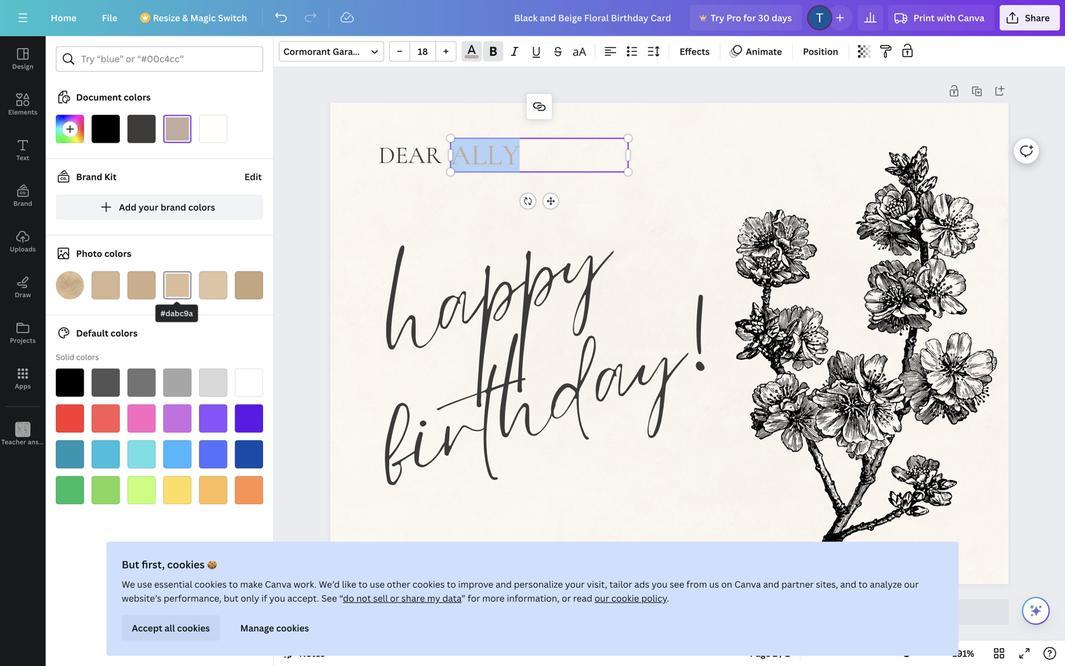 Task type: vqa. For each thing, say whether or not it's contained in the screenshot.
"AN"
no



Task type: describe. For each thing, give the bounding box(es) containing it.
0 horizontal spatial you
[[270, 592, 285, 604]]

all
[[165, 622, 175, 634]]

1 horizontal spatial canva
[[735, 578, 762, 590]]

Design title text field
[[504, 5, 685, 30]]

dear
[[379, 141, 442, 170]]

solid
[[56, 352, 74, 362]]

partner
[[782, 578, 814, 590]]

see
[[670, 578, 685, 590]]

3 to from the left
[[447, 578, 456, 590]]

analyze
[[871, 578, 903, 590]]

position
[[804, 45, 839, 57]]

document
[[76, 91, 122, 103]]

page 1 / 1
[[751, 647, 791, 660]]

like
[[342, 578, 357, 590]]

do not sell or share my data link
[[343, 592, 462, 604]]

from
[[687, 578, 708, 590]]

cookies up essential
[[167, 558, 205, 571]]

manage
[[240, 622, 274, 634]]

brand
[[161, 201, 186, 213]]

1 1 from the left
[[773, 647, 778, 660]]

brand button
[[0, 173, 46, 219]]

design
[[12, 62, 34, 71]]

coral red #ff5757 image
[[92, 404, 120, 433]]

dark turquoise #0097b2 image
[[56, 440, 84, 469]]

canva assistant image
[[1029, 603, 1044, 619]]

sell
[[373, 592, 388, 604]]

but first, cookies 🍪
[[122, 558, 217, 571]]

2 and from the left
[[764, 578, 780, 590]]

with
[[938, 12, 956, 24]]

tailor
[[610, 578, 633, 590]]

text button
[[0, 128, 46, 173]]

but first, cookies 🍪 dialog
[[107, 542, 959, 656]]

policy
[[642, 592, 667, 604]]

not
[[357, 592, 371, 604]]

print with canva
[[914, 12, 985, 24]]

photo
[[76, 247, 102, 260]]

for inside but first, cookies 🍪 dialog
[[468, 592, 481, 604]]

violet #5e17eb image
[[235, 404, 263, 433]]

/
[[780, 647, 784, 660]]

if
[[262, 592, 267, 604]]

lime #c1ff72 image
[[128, 476, 156, 504]]

coral red #ff5757 image
[[92, 404, 120, 433]]

document colors
[[76, 91, 151, 103]]

#c2aba0 image for #c2aba0 image to the left
[[163, 115, 192, 143]]

ads
[[635, 578, 650, 590]]

cookies right all
[[177, 622, 210, 634]]

edit
[[245, 171, 262, 183]]

other
[[387, 578, 411, 590]]

notes button
[[279, 643, 330, 664]]

#3d3b3a image
[[128, 115, 156, 143]]

4 to from the left
[[859, 578, 868, 590]]

my
[[427, 592, 441, 604]]

lime #c1ff72 image
[[128, 476, 156, 504]]

"
[[462, 592, 466, 604]]

black #000000 image
[[56, 369, 84, 397]]

1 use from the left
[[137, 578, 152, 590]]

our inside we use essential cookies to make canva work. we'd like to use other cookies to improve and personalize your visit, tailor ads you see from us on canva and partner sites, and to analyze our website's performance, but only if you accept. see "
[[905, 578, 919, 590]]

add
[[119, 201, 137, 213]]

;
[[22, 439, 24, 446]]

effects button
[[675, 41, 715, 62]]

do
[[343, 592, 354, 604]]

text
[[16, 154, 29, 162]]

uploads button
[[0, 219, 46, 265]]

uploads
[[10, 245, 36, 253]]

us
[[710, 578, 720, 590]]

draw
[[15, 291, 31, 299]]

ALLY text field
[[451, 138, 629, 173]]

personalize
[[514, 578, 563, 590]]

"
[[339, 592, 343, 604]]

2 or from the left
[[562, 592, 571, 604]]

position button
[[799, 41, 844, 62]]

manage cookies
[[240, 622, 309, 634]]

light blue #38b6ff image
[[163, 440, 192, 469]]

share button
[[1001, 5, 1061, 30]]

0 horizontal spatial canva
[[265, 578, 292, 590]]

elements
[[8, 108, 38, 116]]

home
[[51, 12, 77, 24]]

your inside button
[[139, 201, 159, 213]]

teacher
[[1, 438, 26, 446]]

light blue #38b6ff image
[[163, 440, 192, 469]]

1 horizontal spatial you
[[652, 578, 668, 590]]

try pro for 30 days
[[711, 12, 792, 24]]

magenta #cb6ce6 image
[[163, 404, 192, 433]]

1 or from the left
[[390, 592, 400, 604]]

cookies up notes dropdown button
[[276, 622, 309, 634]]

30
[[759, 12, 770, 24]]

1 horizontal spatial #c2aba0 image
[[465, 55, 479, 58]]

on
[[722, 578, 733, 590]]

projects button
[[0, 310, 46, 356]]

file
[[102, 12, 117, 24]]

#dabc9a image
[[163, 271, 192, 299]]

apps
[[15, 382, 31, 391]]

we'd
[[319, 578, 340, 590]]

add your brand colors
[[119, 201, 215, 213]]

dark turquoise #0097b2 image
[[56, 440, 84, 469]]

cookies up my
[[413, 578, 445, 590]]

white #ffffff image
[[235, 369, 263, 397]]

#c2aba0 image for the right #c2aba0 image
[[465, 55, 479, 58]]

only
[[241, 592, 259, 604]]

magenta #cb6ce6 image
[[163, 404, 192, 433]]

improve
[[459, 578, 494, 590]]

#fffefb image
[[199, 115, 227, 143]]

we
[[122, 578, 135, 590]]

colors for document colors
[[124, 91, 151, 103]]

cormorant garamond
[[284, 45, 378, 57]]

garamond
[[333, 45, 378, 57]]

projects
[[10, 336, 36, 345]]

white #ffffff image
[[235, 369, 263, 397]]

see
[[322, 592, 337, 604]]

resize & magic switch
[[153, 12, 247, 24]]

happy
[[381, 241, 650, 439]]

cookie
[[612, 592, 640, 604]]

print
[[914, 12, 935, 24]]

for inside button
[[744, 12, 757, 24]]

do not sell or share my data " for more information, or read our cookie policy .
[[343, 592, 670, 604]]

&
[[182, 12, 188, 24]]

draw button
[[0, 265, 46, 310]]

apps button
[[0, 356, 46, 402]]

brand for brand
[[13, 199, 32, 208]]

brand kit
[[76, 171, 117, 183]]

work.
[[294, 578, 317, 590]]

– – number field
[[414, 45, 432, 57]]



Task type: locate. For each thing, give the bounding box(es) containing it.
green #00bf63 image
[[56, 476, 84, 504], [56, 476, 84, 504]]

elements button
[[0, 82, 46, 128]]

for left 30
[[744, 12, 757, 24]]

#c2aba0 image left #fffefb icon
[[163, 115, 192, 143]]

pro
[[727, 12, 742, 24]]

#c2aba0 image right – – number field
[[465, 55, 479, 58]]

0 vertical spatial our
[[905, 578, 919, 590]]

you right if
[[270, 592, 285, 604]]

default colors
[[76, 327, 138, 339]]

try
[[711, 12, 725, 24]]

1 horizontal spatial and
[[764, 578, 780, 590]]

to left analyze
[[859, 578, 868, 590]]

#ceae89 image
[[128, 271, 156, 299], [128, 271, 156, 299]]

data
[[443, 592, 462, 604]]

2 horizontal spatial and
[[841, 578, 857, 590]]

or left read
[[562, 592, 571, 604]]

yellow #ffde59 image
[[163, 476, 192, 504], [163, 476, 192, 504]]

manage cookies button
[[230, 615, 319, 641]]

1 vertical spatial #c2aba0 image
[[163, 115, 192, 143]]

canva
[[958, 12, 985, 24], [265, 578, 292, 590], [735, 578, 762, 590]]

canva inside print with canva dropdown button
[[958, 12, 985, 24]]

edit button
[[243, 164, 263, 189]]

1 vertical spatial brand
[[13, 199, 32, 208]]

#c2aba0 image
[[465, 55, 479, 58], [163, 115, 192, 143]]

more
[[483, 592, 505, 604]]

#dabc9a image
[[163, 271, 192, 299]]

0 horizontal spatial or
[[390, 592, 400, 604]]

share
[[1026, 12, 1051, 24]]

1 vertical spatial #c2aba0 image
[[163, 115, 192, 143]]

essential
[[154, 578, 192, 590]]

2 to from the left
[[359, 578, 368, 590]]

peach #ffbd59 image
[[199, 476, 227, 504]]

0 vertical spatial #c2aba0 image
[[465, 55, 479, 58]]

cobalt blue #004aad image
[[235, 440, 263, 469], [235, 440, 263, 469]]

you up policy
[[652, 578, 668, 590]]

your inside we use essential cookies to make canva work. we'd like to use other cookies to improve and personalize your visit, tailor ads you see from us on canva and partner sites, and to analyze our website's performance, but only if you accept. see "
[[566, 578, 585, 590]]

main menu bar
[[0, 0, 1066, 36]]

#e0c4a3 image
[[199, 271, 227, 299], [199, 271, 227, 299]]

solid colors
[[56, 352, 99, 362]]

brand for brand kit
[[76, 171, 102, 183]]

cookies
[[167, 558, 205, 571], [195, 578, 227, 590], [413, 578, 445, 590], [177, 622, 210, 634], [276, 622, 309, 634]]

sites,
[[817, 578, 839, 590]]

home link
[[41, 5, 87, 30]]

aqua blue #0cc0df image
[[92, 440, 120, 469]]

colors right 'solid'
[[76, 352, 99, 362]]

0 horizontal spatial for
[[468, 592, 481, 604]]

brand left 'kit'
[[76, 171, 102, 183]]

and left partner
[[764, 578, 780, 590]]

canva right the with
[[958, 12, 985, 24]]

to
[[229, 578, 238, 590], [359, 578, 368, 590], [447, 578, 456, 590], [859, 578, 868, 590]]

gray #737373 image
[[128, 369, 156, 397]]

animate
[[746, 45, 783, 57]]

1 horizontal spatial #c2aba0 image
[[465, 55, 479, 58]]

0 horizontal spatial #c2aba0 image
[[163, 115, 192, 143]]

add your brand colors button
[[56, 194, 263, 220]]

colors for photo colors
[[104, 247, 131, 260]]

1 left /
[[773, 647, 778, 660]]

pink #ff66c4 image
[[128, 404, 156, 433], [128, 404, 156, 433]]

.
[[667, 592, 670, 604]]

your
[[139, 201, 159, 213], [566, 578, 585, 590]]

0 vertical spatial for
[[744, 12, 757, 24]]

brand inside button
[[13, 199, 32, 208]]

gray #a6a6a6 image
[[163, 369, 192, 397], [163, 369, 192, 397]]

0 vertical spatial your
[[139, 201, 159, 213]]

file button
[[92, 5, 128, 30]]

aqua blue #0cc0df image
[[92, 440, 120, 469]]

#c6a47f image
[[235, 271, 263, 299], [235, 271, 263, 299]]

#fffefb image
[[199, 115, 227, 143]]

gray #737373 image
[[128, 369, 156, 397]]

group
[[390, 41, 457, 62]]

1 horizontal spatial 1
[[786, 647, 791, 660]]

read
[[574, 592, 593, 604]]

1 vertical spatial for
[[468, 592, 481, 604]]

colors for solid colors
[[76, 352, 99, 362]]

your up read
[[566, 578, 585, 590]]

but
[[122, 558, 139, 571]]

magic
[[190, 12, 216, 24]]

use up website's
[[137, 578, 152, 590]]

#d4b592 image
[[92, 271, 120, 299], [92, 271, 120, 299]]

kit
[[104, 171, 117, 183]]

#c2aba0 image right – – number field
[[465, 55, 479, 58]]

resize
[[153, 12, 180, 24]]

1 horizontal spatial for
[[744, 12, 757, 24]]

colors up #3d3b3a image
[[124, 91, 151, 103]]

your right add
[[139, 201, 159, 213]]

our cookie policy link
[[595, 592, 667, 604]]

0 horizontal spatial use
[[137, 578, 152, 590]]

0 vertical spatial you
[[652, 578, 668, 590]]

#dabc9a
[[161, 308, 193, 319]]

light gray #d9d9d9 image
[[199, 369, 227, 397], [199, 369, 227, 397]]

information,
[[507, 592, 560, 604]]

peach #ffbd59 image
[[199, 476, 227, 504]]

visit,
[[587, 578, 608, 590]]

1 horizontal spatial use
[[370, 578, 385, 590]]

or
[[390, 592, 400, 604], [562, 592, 571, 604]]

0 horizontal spatial and
[[496, 578, 512, 590]]

share
[[402, 592, 425, 604]]

#000000 image
[[92, 115, 120, 143], [92, 115, 120, 143]]

1 to from the left
[[229, 578, 238, 590]]

to right like
[[359, 578, 368, 590]]

1 horizontal spatial brand
[[76, 171, 102, 183]]

and up the "do not sell or share my data " for more information, or read our cookie policy ."
[[496, 578, 512, 590]]

2 1 from the left
[[786, 647, 791, 660]]

0 vertical spatial #c2aba0 image
[[465, 55, 479, 58]]

0 horizontal spatial our
[[595, 592, 610, 604]]

birthday!
[[381, 329, 763, 568]]

191%
[[953, 647, 975, 660]]

0 horizontal spatial your
[[139, 201, 159, 213]]

answer
[[28, 438, 50, 446]]

1 right /
[[786, 647, 791, 660]]

dark gray #545454 image
[[92, 369, 120, 397], [92, 369, 120, 397]]

2 use from the left
[[370, 578, 385, 590]]

Try "blue" or "#00c4cc" search field
[[81, 47, 255, 71]]

colors right default
[[111, 327, 138, 339]]

add a new color image
[[56, 115, 84, 143], [56, 115, 84, 143]]

performance,
[[164, 592, 222, 604]]

colors inside button
[[188, 201, 215, 213]]

use up sell at the bottom left of page
[[370, 578, 385, 590]]

#3d3b3a image
[[128, 115, 156, 143]]

but
[[224, 592, 239, 604]]

our down visit,
[[595, 592, 610, 604]]

colors right the photo
[[104, 247, 131, 260]]

orange #ff914d image
[[235, 476, 263, 504], [235, 476, 263, 504]]

black #000000 image
[[56, 369, 84, 397]]

3 and from the left
[[841, 578, 857, 590]]

and right the "sites,"
[[841, 578, 857, 590]]

1 horizontal spatial your
[[566, 578, 585, 590]]

to up but
[[229, 578, 238, 590]]

our right analyze
[[905, 578, 919, 590]]

colors right brand
[[188, 201, 215, 213]]

and
[[496, 578, 512, 590], [764, 578, 780, 590], [841, 578, 857, 590]]

canva up if
[[265, 578, 292, 590]]

our
[[905, 578, 919, 590], [595, 592, 610, 604]]

days
[[772, 12, 792, 24]]

make
[[240, 578, 263, 590]]

or right sell at the bottom left of page
[[390, 592, 400, 604]]

side panel tab list
[[0, 36, 66, 457]]

effects
[[680, 45, 710, 57]]

1 vertical spatial our
[[595, 592, 610, 604]]

design button
[[0, 36, 46, 82]]

resize & magic switch button
[[133, 5, 257, 30]]

canva right on at right bottom
[[735, 578, 762, 590]]

you
[[652, 578, 668, 590], [270, 592, 285, 604]]

switch
[[218, 12, 247, 24]]

bright red #ff3131 image
[[56, 404, 84, 433], [56, 404, 84, 433]]

to up data
[[447, 578, 456, 590]]

1 horizontal spatial or
[[562, 592, 571, 604]]

accept all cookies button
[[122, 615, 220, 641]]

violet #5e17eb image
[[235, 404, 263, 433]]

colors
[[124, 91, 151, 103], [188, 201, 215, 213], [104, 247, 131, 260], [111, 327, 138, 339], [76, 352, 99, 362]]

colors for default colors
[[111, 327, 138, 339]]

ally
[[451, 138, 520, 173]]

accept.
[[288, 592, 320, 604]]

first,
[[142, 558, 165, 571]]

#c2aba0 image
[[465, 55, 479, 58], [163, 115, 192, 143]]

for
[[744, 12, 757, 24], [468, 592, 481, 604]]

cormorant
[[284, 45, 331, 57]]

for right "
[[468, 592, 481, 604]]

try pro for 30 days button
[[690, 5, 803, 30]]

brand up uploads button
[[13, 199, 32, 208]]

royal blue #5271ff image
[[199, 440, 227, 469], [199, 440, 227, 469]]

purple #8c52ff image
[[199, 404, 227, 433], [199, 404, 227, 433]]

cookies down 🍪
[[195, 578, 227, 590]]

0 horizontal spatial 1
[[773, 647, 778, 660]]

1 horizontal spatial our
[[905, 578, 919, 590]]

we use essential cookies to make canva work. we'd like to use other cookies to improve and personalize your visit, tailor ads you see from us on canva and partner sites, and to analyze our website's performance, but only if you accept. see "
[[122, 578, 919, 604]]

0 vertical spatial brand
[[76, 171, 102, 183]]

191% button
[[944, 643, 985, 664]]

animate button
[[726, 41, 788, 62]]

accept all cookies
[[132, 622, 210, 634]]

0 horizontal spatial #c2aba0 image
[[163, 115, 192, 143]]

2 horizontal spatial canva
[[958, 12, 985, 24]]

1 and from the left
[[496, 578, 512, 590]]

#c2aba0 image left #fffefb icon
[[163, 115, 192, 143]]

turquoise blue #5ce1e6 image
[[128, 440, 156, 469], [128, 440, 156, 469]]

keys
[[52, 438, 66, 446]]

1 vertical spatial your
[[566, 578, 585, 590]]

1 vertical spatial you
[[270, 592, 285, 604]]

grass green #7ed957 image
[[92, 476, 120, 504], [92, 476, 120, 504]]

print with canva button
[[889, 5, 995, 30]]

0 horizontal spatial brand
[[13, 199, 32, 208]]



